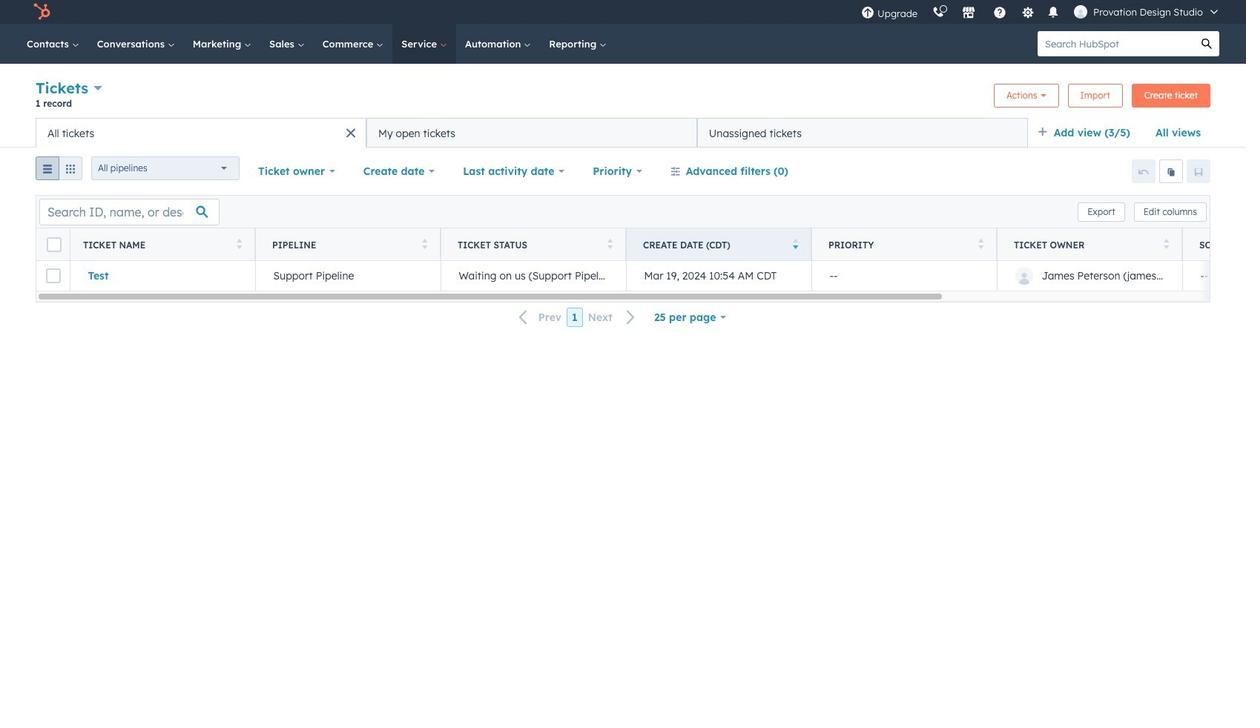 Task type: vqa. For each thing, say whether or not it's contained in the screenshot.
left Press to sort. icon
yes



Task type: describe. For each thing, give the bounding box(es) containing it.
Search ID, name, or description search field
[[39, 198, 220, 225]]

james peterson image
[[1074, 5, 1088, 19]]

press to sort. image for third the 'press to sort.' element from the right
[[607, 239, 613, 249]]

5 press to sort. element from the left
[[1164, 239, 1169, 251]]

2 press to sort. image from the left
[[1164, 239, 1169, 249]]

1 press to sort. element from the left
[[236, 239, 242, 251]]

1 press to sort. image from the left
[[978, 239, 984, 249]]

4 press to sort. element from the left
[[978, 239, 984, 251]]

descending sort. press to sort ascending. element
[[793, 239, 798, 251]]



Task type: locate. For each thing, give the bounding box(es) containing it.
descending sort. press to sort ascending. image
[[793, 239, 798, 249]]

0 horizontal spatial press to sort. image
[[978, 239, 984, 249]]

press to sort. image for 5th the 'press to sort.' element from right
[[236, 239, 242, 249]]

1 horizontal spatial press to sort. image
[[1164, 239, 1169, 249]]

banner
[[36, 77, 1211, 118]]

press to sort. image for second the 'press to sort.' element from the left
[[422, 239, 427, 249]]

3 press to sort. element from the left
[[607, 239, 613, 251]]

press to sort. image
[[978, 239, 984, 249], [1164, 239, 1169, 249]]

press to sort. element
[[236, 239, 242, 251], [422, 239, 427, 251], [607, 239, 613, 251], [978, 239, 984, 251], [1164, 239, 1169, 251]]

marketplaces image
[[962, 7, 976, 20]]

group
[[36, 157, 82, 186]]

1 press to sort. image from the left
[[236, 239, 242, 249]]

2 press to sort. element from the left
[[422, 239, 427, 251]]

0 horizontal spatial press to sort. image
[[236, 239, 242, 249]]

menu
[[854, 0, 1229, 24]]

1 horizontal spatial press to sort. image
[[422, 239, 427, 249]]

3 press to sort. image from the left
[[607, 239, 613, 249]]

2 horizontal spatial press to sort. image
[[607, 239, 613, 249]]

pagination navigation
[[510, 308, 645, 328]]

Search HubSpot search field
[[1038, 31, 1194, 56]]

press to sort. image
[[236, 239, 242, 249], [422, 239, 427, 249], [607, 239, 613, 249]]

2 press to sort. image from the left
[[422, 239, 427, 249]]



